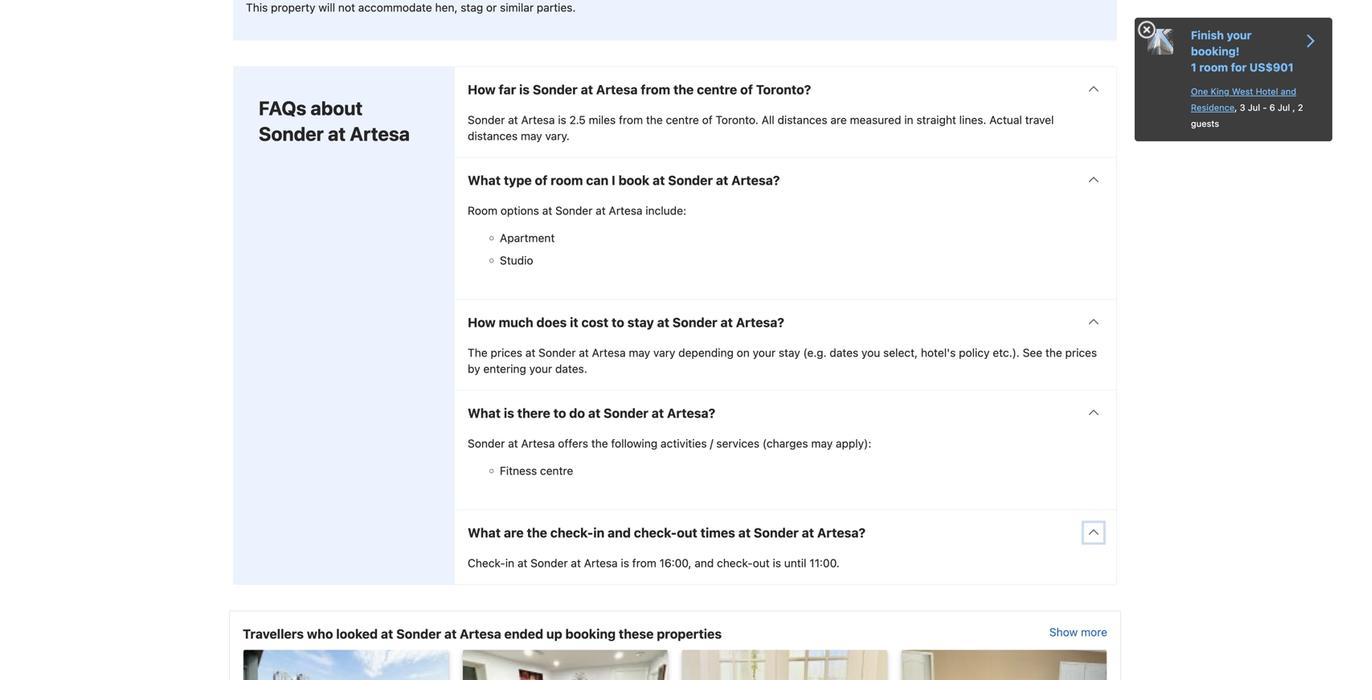 Task type: describe. For each thing, give the bounding box(es) containing it.
at down the can
[[596, 204, 606, 217]]

artesa inside "sonder at artesa is 2.5 miles from the centre of toronto. all distances are measured in straight lines. actual travel distances may vary."
[[521, 113, 555, 127]]

and inside what are the check-in and check-out times at sonder at artesa? dropdown button
[[608, 526, 631, 541]]

in inside "sonder at artesa is 2.5 miles from the centre of toronto. all distances are measured in straight lines. actual travel distances may vary."
[[904, 113, 914, 127]]

1 horizontal spatial your
[[753, 346, 776, 360]]

sonder inside what is there to do at sonder at artesa? dropdown button
[[604, 406, 649, 421]]

how far is sonder at artesa from the centre of toronto? button
[[455, 67, 1116, 112]]

what for what are the check-in and check-out times at sonder at artesa?
[[468, 526, 501, 541]]

-
[[1263, 102, 1267, 113]]

how much does it cost to stay at sonder at artesa?
[[468, 315, 784, 330]]

sonder at artesa is 2.5 miles from the centre of toronto. all distances are measured in straight lines. actual travel distances may vary.
[[468, 113, 1054, 143]]

apartment
[[500, 232, 555, 245]]

faqs about sonder at artesa
[[259, 97, 410, 145]]

from for artesa
[[641, 82, 670, 97]]

guests
[[1191, 119, 1219, 129]]

show more link
[[1050, 625, 1108, 644]]

depending
[[679, 346, 734, 360]]

2 vertical spatial from
[[632, 557, 657, 570]]

at right the do
[[588, 406, 601, 421]]

artesa? inside what is there to do at sonder at artesa? dropdown button
[[667, 406, 716, 421]]

what is there to do at sonder at artesa? button
[[455, 391, 1116, 436]]

booking!
[[1191, 45, 1240, 58]]

what for what is there to do at sonder at artesa?
[[468, 406, 501, 421]]

up
[[546, 627, 562, 642]]

2.5
[[570, 113, 586, 127]]

the prices at sonder at artesa may vary depending on your stay (e.g. dates you select, hotel's policy etc.). see the prices by entering your dates.
[[468, 346, 1097, 376]]

artesa? inside what are the check-in and check-out times at sonder at artesa? dropdown button
[[817, 526, 866, 541]]

at up entering
[[526, 346, 536, 360]]

the inside "sonder at artesa is 2.5 miles from the centre of toronto. all distances are measured in straight lines. actual travel distances may vary."
[[646, 113, 663, 127]]

artesa? inside what type of room can i book at sonder at artesa? dropdown button
[[732, 173, 780, 188]]

(charges
[[763, 437, 808, 451]]

actual
[[990, 113, 1022, 127]]

1 horizontal spatial and
[[695, 557, 714, 570]]

the
[[468, 346, 488, 360]]

vary
[[653, 346, 676, 360]]

at up fitness at the left of the page
[[508, 437, 518, 451]]

apply):
[[836, 437, 872, 451]]

finish your booking! 1 room for us$901
[[1191, 29, 1294, 74]]

2 prices from the left
[[1065, 346, 1097, 360]]

the inside the prices at sonder at artesa may vary depending on your stay (e.g. dates you select, hotel's policy etc.). see the prices by entering your dates.
[[1046, 346, 1062, 360]]

2
[[1298, 102, 1303, 113]]

11:00.
[[810, 557, 840, 570]]

is left 16:00,
[[621, 557, 629, 570]]

0 horizontal spatial distances
[[468, 129, 518, 143]]

check-
[[468, 557, 505, 570]]

show more
[[1050, 626, 1108, 639]]

times
[[701, 526, 735, 541]]

does
[[537, 315, 567, 330]]

0 horizontal spatial check-
[[550, 526, 593, 541]]

the inside dropdown button
[[674, 82, 694, 97]]

room inside what type of room can i book at sonder at artesa? dropdown button
[[551, 173, 583, 188]]

is inside how far is sonder at artesa from the centre of toronto? dropdown button
[[519, 82, 530, 97]]

type
[[504, 173, 532, 188]]

room inside finish your booking! 1 room for us$901
[[1200, 61, 1228, 74]]

0 vertical spatial distances
[[778, 113, 828, 127]]

it
[[570, 315, 578, 330]]

not
[[338, 1, 355, 14]]

at down 'toronto.'
[[716, 173, 729, 188]]

about
[[310, 97, 363, 119]]

travellers
[[243, 627, 304, 642]]

far
[[499, 82, 516, 97]]

what type of room can i book at sonder at artesa? button
[[455, 158, 1116, 203]]

sonder inside faqs about sonder at artesa
[[259, 123, 324, 145]]

and inside one king west hotel and residence
[[1281, 86, 1297, 97]]

dates
[[830, 346, 859, 360]]

of for toronto.
[[702, 113, 713, 127]]

2 , from the left
[[1293, 102, 1295, 113]]

us$901
[[1250, 61, 1294, 74]]

of for toronto?
[[740, 82, 753, 97]]

your inside finish your booking! 1 room for us$901
[[1227, 29, 1252, 42]]

toronto?
[[756, 82, 811, 97]]

may inside "sonder at artesa is 2.5 miles from the centre of toronto. all distances are measured in straight lines. actual travel distances may vary."
[[521, 129, 542, 143]]

by
[[468, 363, 480, 376]]

2 horizontal spatial check-
[[717, 557, 753, 570]]

at up dates.
[[579, 346, 589, 360]]

1 horizontal spatial check-
[[634, 526, 677, 541]]

at inside faqs about sonder at artesa
[[328, 123, 346, 145]]

lines.
[[959, 113, 987, 127]]

artesa up the fitness centre at left
[[521, 437, 555, 451]]

this property will not accommodate hen, stag or similar parties.
[[246, 1, 576, 14]]

what type of room can i book at sonder at artesa?
[[468, 173, 780, 188]]

sonder inside "sonder at artesa is 2.5 miles from the centre of toronto. all distances are measured in straight lines. actual travel distances may vary."
[[468, 113, 505, 127]]

sonder down the can
[[555, 204, 593, 217]]

properties
[[657, 627, 722, 642]]

vary.
[[545, 129, 570, 143]]

2 vertical spatial centre
[[540, 465, 573, 478]]

the inside dropdown button
[[527, 526, 547, 541]]

until
[[784, 557, 807, 570]]

studio
[[500, 254, 533, 267]]

2 guests
[[1191, 102, 1303, 129]]

do
[[569, 406, 585, 421]]

is inside "sonder at artesa is 2.5 miles from the centre of toronto. all distances are measured in straight lines. actual travel distances may vary."
[[558, 113, 566, 127]]

one king west hotel and residence image
[[1148, 29, 1173, 55]]

or
[[486, 1, 497, 14]]

accordion control element
[[454, 66, 1117, 586]]

, 3 jul - 6 jul  ,
[[1235, 102, 1298, 113]]

residence
[[1191, 102, 1235, 113]]

booking
[[565, 627, 616, 642]]

sonder at artesa offers the following activities / services (charges may apply):
[[468, 437, 872, 451]]

west
[[1232, 86, 1253, 97]]

at up the depending
[[721, 315, 733, 330]]

cost
[[582, 315, 609, 330]]

travellers who looked at sonder at artesa ended up booking these properties
[[243, 627, 722, 642]]

1 prices from the left
[[491, 346, 522, 360]]

all
[[762, 113, 775, 127]]

artesa? inside how much does it cost to stay at sonder at artesa? dropdown button
[[736, 315, 784, 330]]

services
[[716, 437, 760, 451]]

is inside what is there to do at sonder at artesa? dropdown button
[[504, 406, 514, 421]]

at up the until
[[802, 526, 814, 541]]

at right 'check-'
[[518, 557, 528, 570]]

stay inside the prices at sonder at artesa may vary depending on your stay (e.g. dates you select, hotel's policy etc.). see the prices by entering your dates.
[[779, 346, 800, 360]]

what for what type of room can i book at sonder at artesa?
[[468, 173, 501, 188]]

16:00,
[[660, 557, 692, 570]]

who
[[307, 627, 333, 642]]

dates.
[[555, 363, 587, 376]]

artesa inside faqs about sonder at artesa
[[350, 123, 410, 145]]

1 horizontal spatial to
[[612, 315, 624, 330]]

miles
[[589, 113, 616, 127]]



Task type: vqa. For each thing, say whether or not it's contained in the screenshot.
14 in Checkbox
no



Task type: locate. For each thing, give the bounding box(es) containing it.
1 vertical spatial stay
[[779, 346, 800, 360]]

3 what from the top
[[468, 526, 501, 541]]

at left ended
[[444, 627, 457, 642]]

what are the check-in and check-out times at sonder at artesa?
[[468, 526, 866, 541]]

2 vertical spatial in
[[505, 557, 514, 570]]

hotel's
[[921, 346, 956, 360]]

one king west hotel and residence
[[1191, 86, 1297, 113]]

0 horizontal spatial to
[[554, 406, 566, 421]]

,
[[1235, 102, 1237, 113], [1293, 102, 1295, 113]]

artesa? up 11:00.
[[817, 526, 866, 541]]

activities
[[661, 437, 707, 451]]

are inside dropdown button
[[504, 526, 524, 541]]

artesa
[[596, 82, 638, 97], [521, 113, 555, 127], [350, 123, 410, 145], [609, 204, 643, 217], [592, 346, 626, 360], [521, 437, 555, 451], [584, 557, 618, 570], [460, 627, 501, 642]]

room down booking!
[[1200, 61, 1228, 74]]

how for how much does it cost to stay at sonder at artesa?
[[468, 315, 496, 330]]

your up booking!
[[1227, 29, 1252, 42]]

distances
[[778, 113, 828, 127], [468, 129, 518, 143]]

0 vertical spatial stay
[[627, 315, 654, 330]]

at up the sonder at artesa offers the following activities / services (charges may apply):
[[652, 406, 664, 421]]

centre down "offers"
[[540, 465, 573, 478]]

and
[[1281, 86, 1297, 97], [608, 526, 631, 541], [695, 557, 714, 570]]

room
[[1200, 61, 1228, 74], [551, 173, 583, 188]]

at up 2.5
[[581, 82, 593, 97]]

is left the until
[[773, 557, 781, 570]]

may left apply):
[[811, 437, 833, 451]]

how left far
[[468, 82, 496, 97]]

prices right the see
[[1065, 346, 1097, 360]]

to right cost
[[612, 315, 624, 330]]

what down by
[[468, 406, 501, 421]]

0 horizontal spatial and
[[608, 526, 631, 541]]

policy
[[959, 346, 990, 360]]

in up check-in at sonder at artesa is from 16:00, and check-out is until 11:00.
[[593, 526, 605, 541]]

sonder right looked
[[396, 627, 441, 642]]

sonder down far
[[468, 113, 505, 127]]

from inside "sonder at artesa is 2.5 miles from the centre of toronto. all distances are measured in straight lines. actual travel distances may vary."
[[619, 113, 643, 127]]

1 vertical spatial are
[[504, 526, 524, 541]]

fitness centre
[[500, 465, 573, 478]]

1 horizontal spatial are
[[831, 113, 847, 127]]

0 horizontal spatial your
[[529, 363, 552, 376]]

at down far
[[508, 113, 518, 127]]

0 vertical spatial in
[[904, 113, 914, 127]]

check- down the fitness centre at left
[[550, 526, 593, 541]]

0 vertical spatial may
[[521, 129, 542, 143]]

in inside what are the check-in and check-out times at sonder at artesa? dropdown button
[[593, 526, 605, 541]]

2 vertical spatial your
[[529, 363, 552, 376]]

check- down the times
[[717, 557, 753, 570]]

1 what from the top
[[468, 173, 501, 188]]

1 vertical spatial may
[[629, 346, 650, 360]]

following
[[611, 437, 658, 451]]

in left 'straight'
[[904, 113, 914, 127]]

are inside "sonder at artesa is 2.5 miles from the centre of toronto. all distances are measured in straight lines. actual travel distances may vary."
[[831, 113, 847, 127]]

2 horizontal spatial may
[[811, 437, 833, 451]]

hen,
[[435, 1, 458, 14]]

2 horizontal spatial your
[[1227, 29, 1252, 42]]

sonder down "faqs"
[[259, 123, 324, 145]]

0 horizontal spatial ,
[[1235, 102, 1237, 113]]

0 vertical spatial and
[[1281, 86, 1297, 97]]

at up the booking
[[571, 557, 581, 570]]

1 vertical spatial centre
[[666, 113, 699, 127]]

sonder
[[533, 82, 578, 97], [468, 113, 505, 127], [259, 123, 324, 145], [668, 173, 713, 188], [555, 204, 593, 217], [673, 315, 718, 330], [539, 346, 576, 360], [604, 406, 649, 421], [468, 437, 505, 451], [754, 526, 799, 541], [531, 557, 568, 570], [396, 627, 441, 642]]

, left 2
[[1293, 102, 1295, 113]]

of right type
[[535, 173, 548, 188]]

may left vary.
[[521, 129, 542, 143]]

is right far
[[519, 82, 530, 97]]

may
[[521, 129, 542, 143], [629, 346, 650, 360], [811, 437, 833, 451]]

offers
[[558, 437, 588, 451]]

2 how from the top
[[468, 315, 496, 330]]

1
[[1191, 61, 1197, 74]]

1 vertical spatial from
[[619, 113, 643, 127]]

sonder inside the prices at sonder at artesa may vary depending on your stay (e.g. dates you select, hotel's policy etc.). see the prices by entering your dates.
[[539, 346, 576, 360]]

at down about
[[328, 123, 346, 145]]

see
[[1023, 346, 1043, 360]]

prices
[[491, 346, 522, 360], [1065, 346, 1097, 360]]

1 vertical spatial in
[[593, 526, 605, 541]]

0 horizontal spatial jul
[[1248, 102, 1260, 113]]

is left there
[[504, 406, 514, 421]]

centre for toronto.
[[666, 113, 699, 127]]

may inside the prices at sonder at artesa may vary depending on your stay (e.g. dates you select, hotel's policy etc.). see the prices by entering your dates.
[[629, 346, 650, 360]]

from for miles
[[619, 113, 643, 127]]

toronto.
[[716, 113, 759, 127]]

at
[[581, 82, 593, 97], [508, 113, 518, 127], [328, 123, 346, 145], [653, 173, 665, 188], [716, 173, 729, 188], [542, 204, 552, 217], [596, 204, 606, 217], [657, 315, 670, 330], [721, 315, 733, 330], [526, 346, 536, 360], [579, 346, 589, 360], [588, 406, 601, 421], [652, 406, 664, 421], [508, 437, 518, 451], [738, 526, 751, 541], [802, 526, 814, 541], [518, 557, 528, 570], [571, 557, 581, 570], [381, 627, 393, 642], [444, 627, 457, 642]]

prices up entering
[[491, 346, 522, 360]]

sonder up include:
[[668, 173, 713, 188]]

artesa inside the prices at sonder at artesa may vary depending on your stay (e.g. dates you select, hotel's policy etc.). see the prices by entering your dates.
[[592, 346, 626, 360]]

ended
[[504, 627, 543, 642]]

sonder up 2.5
[[533, 82, 578, 97]]

jul left -
[[1248, 102, 1260, 113]]

1 vertical spatial out
[[753, 557, 770, 570]]

at inside how far is sonder at artesa from the centre of toronto? dropdown button
[[581, 82, 593, 97]]

how for how far is sonder at artesa from the centre of toronto?
[[468, 82, 496, 97]]

0 horizontal spatial are
[[504, 526, 524, 541]]

2 vertical spatial may
[[811, 437, 833, 451]]

sonder right 'check-'
[[531, 557, 568, 570]]

is left 2.5
[[558, 113, 566, 127]]

1 vertical spatial of
[[702, 113, 713, 127]]

2 vertical spatial what
[[468, 526, 501, 541]]

sonder up fitness at the left of the page
[[468, 437, 505, 451]]

artesa? up the "activities"
[[667, 406, 716, 421]]

parties.
[[537, 1, 576, 14]]

centre for toronto?
[[697, 82, 737, 97]]

artesa down 'what type of room can i book at sonder at artesa?'
[[609, 204, 643, 217]]

0 horizontal spatial of
[[535, 173, 548, 188]]

what are the check-in and check-out times at sonder at artesa? button
[[455, 511, 1116, 556]]

at right the times
[[738, 526, 751, 541]]

how
[[468, 82, 496, 97], [468, 315, 496, 330]]

sonder up the until
[[754, 526, 799, 541]]

at right book
[[653, 173, 665, 188]]

1 vertical spatial and
[[608, 526, 631, 541]]

sonder up dates.
[[539, 346, 576, 360]]

2 what from the top
[[468, 406, 501, 421]]

are up 'check-'
[[504, 526, 524, 541]]

artesa up vary.
[[521, 113, 555, 127]]

distances right all
[[778, 113, 828, 127]]

2 vertical spatial and
[[695, 557, 714, 570]]

2 horizontal spatial in
[[904, 113, 914, 127]]

stag
[[461, 1, 483, 14]]

this
[[246, 1, 268, 14]]

0 vertical spatial out
[[677, 526, 698, 541]]

out inside dropdown button
[[677, 526, 698, 541]]

0 vertical spatial your
[[1227, 29, 1252, 42]]

artesa up the booking
[[584, 557, 618, 570]]

looked
[[336, 627, 378, 642]]

straight
[[917, 113, 956, 127]]

stay up vary
[[627, 315, 654, 330]]

fitness
[[500, 465, 537, 478]]

centre
[[697, 82, 737, 97], [666, 113, 699, 127], [540, 465, 573, 478]]

distances down far
[[468, 129, 518, 143]]

0 horizontal spatial stay
[[627, 315, 654, 330]]

of up 'toronto.'
[[740, 82, 753, 97]]

may left vary
[[629, 346, 650, 360]]

what up room
[[468, 173, 501, 188]]

faqs
[[259, 97, 306, 119]]

0 vertical spatial are
[[831, 113, 847, 127]]

are left measured
[[831, 113, 847, 127]]

0 horizontal spatial room
[[551, 173, 583, 188]]

/
[[710, 437, 713, 451]]

2 jul from the left
[[1278, 102, 1290, 113]]

in up ended
[[505, 557, 514, 570]]

entering
[[483, 363, 526, 376]]

stay left '(e.g.'
[[779, 346, 800, 360]]

out left the until
[[753, 557, 770, 570]]

0 vertical spatial what
[[468, 173, 501, 188]]

0 vertical spatial centre
[[697, 82, 737, 97]]

1 how from the top
[[468, 82, 496, 97]]

to
[[612, 315, 624, 330], [554, 406, 566, 421]]

from inside dropdown button
[[641, 82, 670, 97]]

and right 16:00,
[[695, 557, 714, 570]]

include:
[[646, 204, 686, 217]]

your
[[1227, 29, 1252, 42], [753, 346, 776, 360], [529, 363, 552, 376]]

for
[[1231, 61, 1247, 74]]

0 vertical spatial room
[[1200, 61, 1228, 74]]

1 horizontal spatial jul
[[1278, 102, 1290, 113]]

room options at sonder at artesa include:
[[468, 204, 686, 217]]

3
[[1240, 102, 1246, 113]]

1 vertical spatial your
[[753, 346, 776, 360]]

artesa? down "sonder at artesa is 2.5 miles from the centre of toronto. all distances are measured in straight lines. actual travel distances may vary."
[[732, 173, 780, 188]]

etc.).
[[993, 346, 1020, 360]]

sonder inside what type of room can i book at sonder at artesa? dropdown button
[[668, 173, 713, 188]]

select,
[[883, 346, 918, 360]]

stay inside dropdown button
[[627, 315, 654, 330]]

1 horizontal spatial room
[[1200, 61, 1228, 74]]

0 vertical spatial how
[[468, 82, 496, 97]]

property
[[271, 1, 315, 14]]

artesa up miles
[[596, 82, 638, 97]]

0 horizontal spatial may
[[521, 129, 542, 143]]

of inside "sonder at artesa is 2.5 miles from the centre of toronto. all distances are measured in straight lines. actual travel distances may vary."
[[702, 113, 713, 127]]

on
[[737, 346, 750, 360]]

of left 'toronto.'
[[702, 113, 713, 127]]

sonder up the depending
[[673, 315, 718, 330]]

centre up 'toronto.'
[[697, 82, 737, 97]]

0 horizontal spatial in
[[505, 557, 514, 570]]

in
[[904, 113, 914, 127], [593, 526, 605, 541], [505, 557, 514, 570]]

these
[[619, 627, 654, 642]]

show
[[1050, 626, 1078, 639]]

i
[[612, 173, 616, 188]]

1 horizontal spatial out
[[753, 557, 770, 570]]

much
[[499, 315, 533, 330]]

artesa down about
[[350, 123, 410, 145]]

what is there to do at sonder at artesa?
[[468, 406, 716, 421]]

at up vary
[[657, 315, 670, 330]]

0 horizontal spatial prices
[[491, 346, 522, 360]]

1 horizontal spatial distances
[[778, 113, 828, 127]]

artesa left ended
[[460, 627, 501, 642]]

what up 'check-'
[[468, 526, 501, 541]]

1 horizontal spatial in
[[593, 526, 605, 541]]

jul
[[1248, 102, 1260, 113], [1278, 102, 1290, 113]]

how up the
[[468, 315, 496, 330]]

(e.g.
[[803, 346, 827, 360]]

1 vertical spatial distances
[[468, 129, 518, 143]]

1 horizontal spatial prices
[[1065, 346, 1097, 360]]

2 horizontal spatial of
[[740, 82, 753, 97]]

2 horizontal spatial and
[[1281, 86, 1297, 97]]

1 horizontal spatial of
[[702, 113, 713, 127]]

and up check-in at sonder at artesa is from 16:00, and check-out is until 11:00.
[[608, 526, 631, 541]]

artesa? up 'on'
[[736, 315, 784, 330]]

1 jul from the left
[[1248, 102, 1260, 113]]

0 vertical spatial from
[[641, 82, 670, 97]]

measured
[[850, 113, 901, 127]]

artesa inside dropdown button
[[596, 82, 638, 97]]

you
[[862, 346, 880, 360]]

at right looked
[[381, 627, 393, 642]]

1 horizontal spatial stay
[[779, 346, 800, 360]]

0 vertical spatial of
[[740, 82, 753, 97]]

sonder inside how far is sonder at artesa from the centre of toronto? dropdown button
[[533, 82, 578, 97]]

and right hotel
[[1281, 86, 1297, 97]]

accommodate
[[358, 1, 432, 14]]

book
[[619, 173, 650, 188]]

check- up check-in at sonder at artesa is from 16:00, and check-out is until 11:00.
[[634, 526, 677, 541]]

centre inside dropdown button
[[697, 82, 737, 97]]

sonder up following
[[604, 406, 649, 421]]

1 horizontal spatial ,
[[1293, 102, 1295, 113]]

1 vertical spatial to
[[554, 406, 566, 421]]

how far is sonder at artesa from the centre of toronto?
[[468, 82, 811, 97]]

6
[[1270, 102, 1275, 113]]

centre inside "sonder at artesa is 2.5 miles from the centre of toronto. all distances are measured in straight lines. actual travel distances may vary."
[[666, 113, 699, 127]]

artesa down cost
[[592, 346, 626, 360]]

options
[[501, 204, 539, 217]]

how inside dropdown button
[[468, 315, 496, 330]]

to left the do
[[554, 406, 566, 421]]

one
[[1191, 86, 1208, 97]]

at right options
[[542, 204, 552, 217]]

room left the can
[[551, 173, 583, 188]]

your right 'on'
[[753, 346, 776, 360]]

are
[[831, 113, 847, 127], [504, 526, 524, 541]]

out left the times
[[677, 526, 698, 541]]

at inside "sonder at artesa is 2.5 miles from the centre of toronto. all distances are measured in straight lines. actual travel distances may vary."
[[508, 113, 518, 127]]

travel
[[1025, 113, 1054, 127]]

1 vertical spatial room
[[551, 173, 583, 188]]

1 horizontal spatial may
[[629, 346, 650, 360]]

1 , from the left
[[1235, 102, 1237, 113]]

2 vertical spatial of
[[535, 173, 548, 188]]

sonder inside how much does it cost to stay at sonder at artesa? dropdown button
[[673, 315, 718, 330]]

1 vertical spatial how
[[468, 315, 496, 330]]

sonder inside what are the check-in and check-out times at sonder at artesa? dropdown button
[[754, 526, 799, 541]]

more
[[1081, 626, 1108, 639]]

stay
[[627, 315, 654, 330], [779, 346, 800, 360]]

0 vertical spatial to
[[612, 315, 624, 330]]

jul right 6
[[1278, 102, 1290, 113]]

, left '3'
[[1235, 102, 1237, 113]]

room
[[468, 204, 498, 217]]

check-in at sonder at artesa is from 16:00, and check-out is until 11:00.
[[468, 557, 840, 570]]

similar
[[500, 1, 534, 14]]

1 vertical spatial what
[[468, 406, 501, 421]]

centre down how far is sonder at artesa from the centre of toronto?
[[666, 113, 699, 127]]

your left dates.
[[529, 363, 552, 376]]

0 horizontal spatial out
[[677, 526, 698, 541]]

there
[[517, 406, 550, 421]]

how inside dropdown button
[[468, 82, 496, 97]]

what inside dropdown button
[[468, 173, 501, 188]]

finish
[[1191, 29, 1224, 42]]



